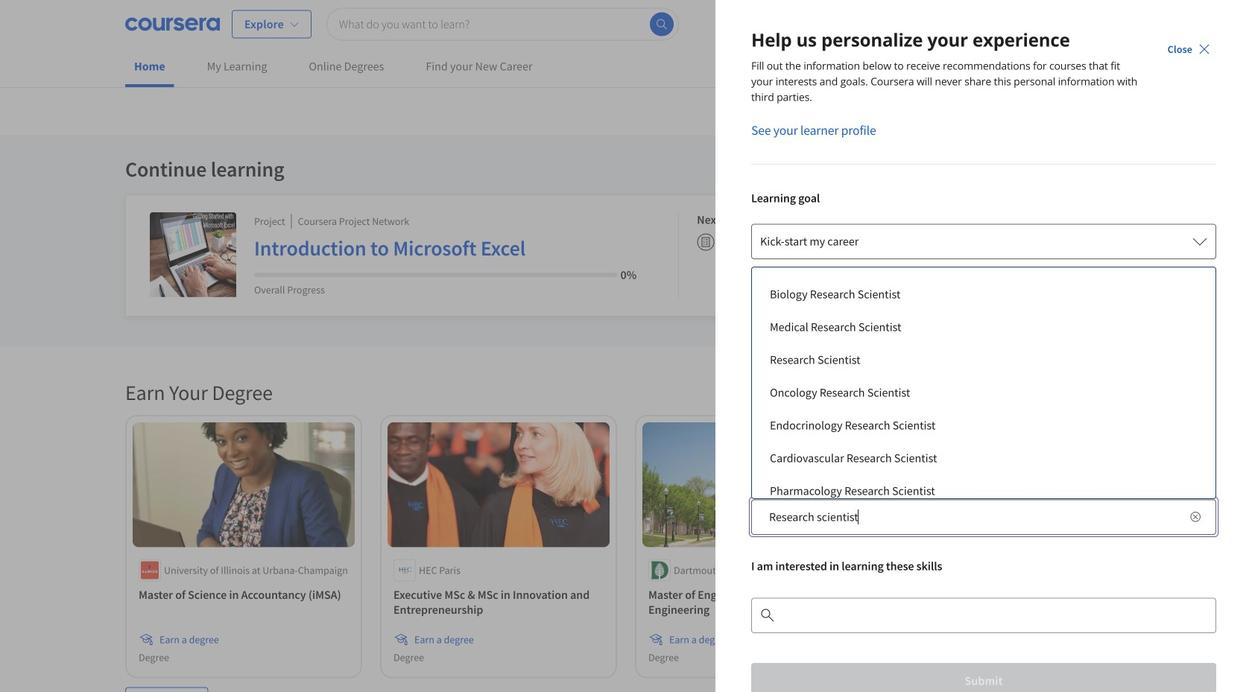 Task type: locate. For each thing, give the bounding box(es) containing it.
help center image
[[1214, 654, 1232, 672]]

Desired role text field
[[761, 500, 1180, 535]]

None search field
[[327, 8, 679, 41]]

menu item
[[954, 6, 1038, 42]]

introduction to microsoft excel image
[[150, 213, 236, 299]]

None text field
[[775, 598, 1180, 634]]

menu
[[954, 0, 1127, 48]]

suggestions list box
[[752, 268, 1216, 506]]



Task type: vqa. For each thing, say whether or not it's contained in the screenshot.
البيانات
no



Task type: describe. For each thing, give the bounding box(es) containing it.
more option for introduction to microsoft excel image
[[915, 203, 936, 224]]

clear search image
[[1190, 512, 1202, 523]]

earn your degree collection element
[[116, 356, 1136, 693]]

coursera image
[[125, 12, 220, 36]]



